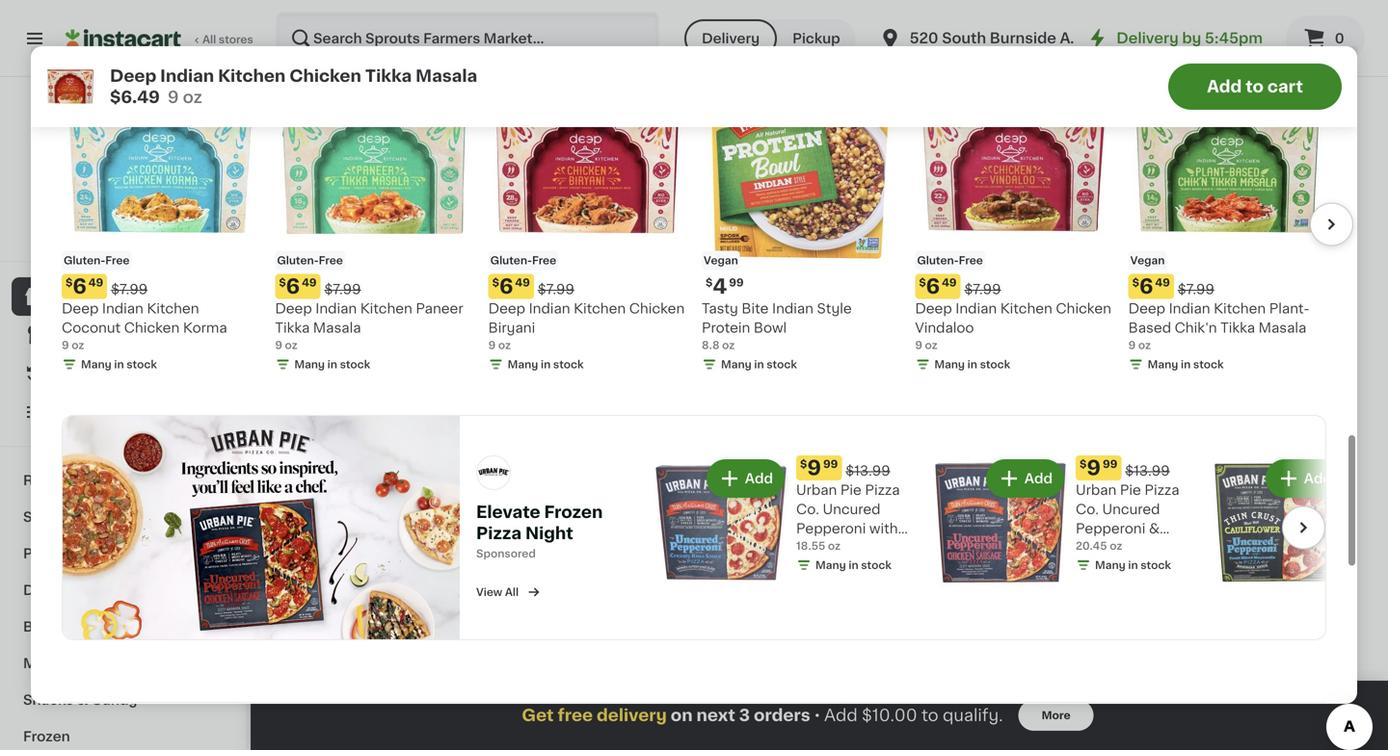 Task type: locate. For each thing, give the bounding box(es) containing it.
all
[[1164, 339, 1180, 352]]

to inside button
[[1246, 79, 1264, 95]]

0 vertical spatial lb
[[331, 229, 341, 239]]

urban inside urban pie pizza co. cauliflower crust margherita pizza
[[827, 595, 868, 609]]

stock for deep indian kitchen chicken biryani
[[553, 359, 584, 370]]

gluten- up spinach
[[1008, 163, 1050, 174]]

tikka inside '$ 6 49 $7.99 deep indian kitchen paneer tikka masala 9 oz'
[[275, 321, 310, 335]]

$ inside $ 0 30
[[293, 185, 300, 196]]

bowl
[[754, 321, 787, 335]]

1 vertical spatial 4
[[713, 277, 727, 297]]

oz inside deep indian kitchen chicken tikka masala $6.49 9 oz
[[183, 89, 202, 106]]

sprouts farmers market
[[39, 192, 207, 205]]

in for deep indian kitchen coconut chicken korma
[[114, 359, 124, 370]]

view for view all
[[476, 587, 502, 598]]

0 vertical spatial frozen
[[289, 336, 362, 356]]

view down based
[[1127, 339, 1161, 352]]

oz inside $ 6 49 $7.99 deep indian kitchen chicken vindaloo 9 oz
[[925, 340, 938, 351]]

each right 0.43
[[363, 244, 390, 255]]

$ 9 99 inside item carousel region
[[1010, 570, 1048, 590]]

masala inside '$ 6 49 $7.99 deep indian kitchen paneer tikka masala 9 oz'
[[313, 321, 361, 335]]

produce
[[23, 548, 82, 561]]

pepperoni inside item carousel region
[[1068, 615, 1138, 628]]

pepperoni for $9.99 original price: $13.99 element over 18.55 oz
[[796, 522, 866, 536]]

$ 6 49 $7.99 deep indian kitchen coconut chicken korma 9 oz
[[62, 277, 227, 351]]

item carousel region containing frozen entrees
[[289, 326, 1350, 714]]

pizza inside elevate frozen pizza night spo nsored
[[476, 526, 522, 542]]

0 vertical spatial creamy
[[796, 542, 850, 555]]

chicken inside $ 6 49 $7.99 deep indian kitchen chicken vindaloo 9 oz
[[1056, 302, 1111, 316]]

valley
[[1282, 210, 1322, 223]]

2 horizontal spatial $13.99
[[1125, 465, 1170, 478]]

1 horizontal spatial $ 6 49
[[1010, 184, 1048, 204]]

frozen up night at the bottom of page
[[544, 505, 603, 521]]

gluten-
[[1008, 163, 1050, 174], [64, 255, 105, 266], [277, 255, 319, 266], [490, 255, 532, 266], [917, 255, 959, 266], [470, 549, 512, 559], [1188, 549, 1229, 559]]

1 horizontal spatial to
[[1246, 79, 1264, 95]]

0 vertical spatial 0
[[1335, 32, 1345, 45]]

0 horizontal spatial all
[[202, 34, 216, 45]]

$13.99
[[846, 465, 890, 478], [1125, 465, 1170, 478], [1056, 576, 1101, 590]]

(est.)
[[381, 183, 422, 198]]

many in stock for deep indian kitchen chicken biryani
[[508, 359, 584, 370]]

0 horizontal spatial frozen
[[23, 731, 70, 744]]

1 vertical spatial $ 9 99
[[800, 458, 838, 479]]

gluten-free down 'medium hass avocado 1 ct'
[[490, 255, 556, 266]]

9 inside $ 6 49 $7.99 deep indian kitchen chicken vindaloo 9 oz
[[915, 340, 922, 351]]

1 horizontal spatial paneer
[[1065, 229, 1112, 242]]

plant-
[[1269, 302, 1310, 316]]

1 horizontal spatial 0
[[1335, 32, 1345, 45]]

49 up vindaloo
[[942, 277, 957, 288]]

$ 9 99 up perfect
[[831, 184, 869, 204]]

9 inside $ 9 99 $13.99 urban pie pizza co. uncured pepperoni & sliced chicken sausage pizza
[[1087, 458, 1101, 479]]

6 down spo
[[479, 570, 493, 590]]

frozen down snacks
[[23, 731, 70, 744]]

kitchen down the stores
[[218, 68, 286, 84]]

free for deep indian kitchen spinach paneer
[[1050, 163, 1074, 174]]

$ 9
[[831, 570, 852, 590]]

indian up spinach
[[1047, 210, 1088, 223]]

0 horizontal spatial 0
[[300, 184, 315, 204]]

pack down "valley"
[[1296, 229, 1329, 242]]

$9.99 original price: $10.99 element
[[827, 182, 991, 207]]

many in stock down the coconut at the left
[[81, 359, 157, 370]]

paneer inside '$ 6 49 $7.99 deep indian kitchen paneer tikka masala 9 oz'
[[416, 302, 463, 316]]

organic strawberries 16 oz
[[648, 210, 791, 239]]

49
[[1033, 185, 1048, 196], [88, 277, 103, 288], [302, 277, 317, 288], [515, 277, 530, 288], [942, 277, 957, 288], [1155, 277, 1170, 288], [316, 571, 331, 581], [1213, 571, 1227, 581]]

delivery
[[597, 708, 667, 724]]

avenue
[[1060, 31, 1116, 45]]

medium hass avocado 1 ct
[[469, 210, 624, 239]]

kitchen left the on the top of the page
[[1092, 210, 1144, 223]]

sauce inside item carousel region
[[1101, 634, 1143, 647]]

the
[[1186, 210, 1211, 223]]

6 up spinach
[[1017, 184, 1031, 204]]

each
[[339, 183, 377, 198], [363, 244, 390, 255]]

deep inside '$ 6 49 $7.99 deep indian kitchen coconut chicken korma 9 oz'
[[62, 302, 99, 316]]

1 horizontal spatial $13.99
[[1056, 576, 1101, 590]]

$ 31 99
[[1190, 184, 1236, 204]]

organic up $ 5 99
[[650, 163, 694, 174]]

delivery for delivery
[[702, 32, 760, 45]]

to left cart
[[1246, 79, 1264, 95]]

1 vertical spatial 0
[[300, 184, 315, 204]]

1 vertical spatial urban pie pizza co. uncured pepperoni with creamy rosa sauce pizza
[[1006, 595, 1170, 667]]

to right $10.00
[[922, 708, 939, 724]]

add inside treatment tracker modal dialog
[[824, 708, 858, 724]]

chicken inside "blake's chicken pot pie 8 oz"
[[340, 595, 396, 609]]

pepperoni inside $ 9 99 $13.99 urban pie pizza co. uncured pepperoni & sliced chicken sausage pizza
[[1076, 522, 1146, 536]]

6 up the coconut at the left
[[73, 277, 87, 297]]

$
[[293, 185, 300, 196], [652, 185, 659, 196], [831, 185, 838, 196], [1010, 185, 1017, 196], [1190, 185, 1197, 196], [66, 277, 73, 288], [706, 277, 713, 288], [279, 277, 286, 288], [492, 277, 499, 288], [919, 277, 926, 288], [1132, 277, 1140, 288], [800, 459, 807, 470], [1080, 459, 1087, 470], [293, 571, 300, 581], [831, 571, 838, 581], [1010, 571, 1017, 581]]

natural
[[709, 595, 758, 609]]

stock for deep indian kitchen chicken vindaloo
[[980, 359, 1011, 370]]

stock for urban pie pizza co. uncured pepperoni & sliced chicken sausage pizza
[[1141, 560, 1171, 571]]

rosa right 18.55 oz
[[853, 542, 887, 555]]

1 vertical spatial with
[[1141, 615, 1170, 628]]

0 vertical spatial $ 9 99
[[831, 184, 869, 204]]

frozen for frozen entrees
[[289, 336, 362, 356]]

& inside red's all natural organic bean, rice & cheddar burrito
[[780, 615, 791, 628]]

item carousel region
[[35, 61, 1354, 408], [289, 326, 1350, 714]]

indian up bowl
[[772, 302, 814, 316]]

vegan for deep
[[1131, 255, 1165, 266]]

99 inside $ 9 99 $13.99 urban pie pizza co. uncured pepperoni & sliced chicken sausage pizza
[[1103, 459, 1118, 470]]

$ 6 49
[[1010, 184, 1048, 204], [492, 277, 530, 297], [1132, 277, 1170, 297]]

free for deep indian kitchen chicken biryani
[[532, 255, 556, 266]]

$ 9 99 left sausage
[[1010, 570, 1048, 590]]

many in stock down 20.45 oz
[[1095, 560, 1171, 571]]

delivery
[[1117, 31, 1179, 45], [702, 32, 760, 45]]

stock for urban pie pizza co. uncured pepperoni with creamy rosa sauce pizza
[[861, 560, 892, 571]]

many for deep indian kitchen paneer tikka masala
[[294, 359, 325, 370]]

indian inside the tasty bite indian style protein bowl 8.8 oz
[[772, 302, 814, 316]]

indian inside deep indian kitchen chicken tikka masala $6.49 9 oz
[[160, 68, 214, 84]]

deep
[[110, 68, 156, 84], [1006, 210, 1043, 223], [62, 302, 99, 316], [275, 302, 312, 316], [488, 302, 525, 316], [915, 302, 952, 316], [1129, 302, 1166, 316], [469, 595, 506, 609]]

00 up medium at the left of page
[[490, 185, 505, 196]]

gluten-free for deep indian kitchen chicken tikka masala
[[470, 549, 536, 559]]

$ inside $ 6 49 $7.99 deep indian kitchen chicken vindaloo 9 oz
[[919, 277, 926, 288]]

1 horizontal spatial urban pie pizza co. uncured pepperoni with creamy rosa sauce pizza
[[1006, 595, 1170, 667]]

1 horizontal spatial pack
[[1296, 229, 1329, 242]]

2 vegan from the left
[[1131, 255, 1165, 266]]

creamy up $ 9
[[796, 542, 850, 555]]

1 horizontal spatial rosa
[[1063, 634, 1098, 647]]

many for deep indian kitchen coconut chicken korma
[[81, 359, 112, 370]]

deep up the biryani
[[488, 302, 525, 316]]

many in stock down view all (50+)
[[1148, 359, 1224, 370]]

1 vertical spatial creamy
[[1006, 634, 1060, 647]]

4 inside product group
[[300, 570, 315, 590]]

$0.30 each (estimated) element
[[289, 182, 453, 207]]

gluten- for deep indian kitchen chicken vindaloo
[[917, 255, 959, 266]]

0 horizontal spatial creamy
[[796, 542, 850, 555]]

meat & seafood
[[23, 657, 135, 671]]

masala inside deep indian kitchen chicken tikka masala 9 oz
[[565, 615, 613, 628]]

deep inside deep indian kitchen plant- based chik'n tikka masala 9 oz
[[1129, 302, 1166, 316]]

creamy
[[796, 542, 850, 555], [1006, 634, 1060, 647]]

0 vertical spatial 00
[[490, 185, 505, 196]]

gluten- down about at left
[[277, 255, 319, 266]]

delivery inside 'button'
[[702, 32, 760, 45]]

1 vertical spatial sauce
[[1101, 634, 1143, 647]]

many in stock for tasty bite indian style protein bowl
[[721, 359, 797, 370]]

1 vertical spatial paneer
[[416, 302, 463, 316]]

shop link
[[12, 278, 234, 316]]

1 horizontal spatial delivery
[[1117, 31, 1179, 45]]

more button
[[1019, 701, 1094, 732]]

deep up spinach
[[1006, 210, 1043, 223]]

1 vertical spatial frozen
[[544, 505, 603, 521]]

deep up $6.49
[[110, 68, 156, 84]]

6 inside '$ 6 49 $7.99 deep indian kitchen coconut chicken korma 9 oz'
[[73, 277, 87, 297]]

many in stock for deep indian kitchen chicken vindaloo
[[934, 359, 1011, 370]]

1 vertical spatial 00
[[674, 571, 689, 581]]

$6.49 original price: $7.99 element down guarantee
[[62, 274, 260, 299]]

$6.49 original price: $7.99 element
[[1006, 182, 1170, 207], [62, 274, 260, 299], [275, 274, 473, 299], [488, 274, 686, 299], [915, 274, 1113, 299], [1129, 274, 1327, 299], [469, 567, 632, 592], [1186, 567, 1350, 592]]

instacart logo image
[[66, 27, 181, 50]]

elevate
[[476, 505, 540, 521]]

1 horizontal spatial vegan
[[1131, 255, 1165, 266]]

0 horizontal spatial pack
[[919, 248, 952, 262]]

masala inside deep indian kitchen plant- based chik'n tikka masala 9 oz
[[1259, 321, 1307, 335]]

pack down peanut
[[919, 248, 952, 262]]

to
[[1246, 79, 1264, 95], [922, 708, 939, 724]]

520
[[910, 31, 939, 45]]

100%
[[49, 234, 79, 244]]

0 vertical spatial view
[[1127, 339, 1161, 352]]

0 horizontal spatial $ 6 49
[[492, 277, 530, 297]]

deep up based
[[1129, 302, 1166, 316]]

0 horizontal spatial sauce
[[796, 561, 839, 574]]

20.45
[[1076, 541, 1107, 552]]

0 vertical spatial 4
[[907, 248, 916, 262]]

red's all natural organic bean, rice & cheddar burrito
[[648, 595, 791, 647]]

0 horizontal spatial to
[[922, 708, 939, 724]]

$ inside '$ 6 49 $7.99 deep indian kitchen coconut chicken korma 9 oz'
[[66, 277, 73, 288]]

9 inside deep indian kitchen chicken biryani 9 oz
[[488, 340, 496, 351]]

1 vegan from the left
[[704, 255, 738, 266]]

cauliflower
[[827, 615, 904, 628]]

2 horizontal spatial $ 6 49
[[1132, 277, 1170, 297]]

free for deep indian kitchen chicken tikka masala
[[512, 549, 536, 559]]

2 horizontal spatial uncured
[[1102, 503, 1160, 517]]

prices
[[143, 215, 177, 225]]

kitchen down spinach
[[1000, 302, 1053, 316]]

frozen link
[[12, 719, 234, 751]]

1 horizontal spatial lb
[[351, 244, 361, 255]]

deep inside $ 6 49 $7.99 deep indian kitchen chicken vindaloo 9 oz
[[915, 302, 952, 316]]

indian inside '$ 6 49 $7.99 deep indian kitchen coconut chicken korma 9 oz'
[[102, 302, 143, 316]]

each (est.)
[[339, 183, 422, 198]]

99 inside $ 4 99
[[729, 277, 744, 288]]

stock down '(50+)' on the right top
[[1193, 359, 1224, 370]]

$ 6 49 $7.99 deep indian kitchen chicken vindaloo 9 oz
[[915, 277, 1111, 351]]

kitchen inside deep indian kitchen chicken tikka masala $6.49 9 oz
[[218, 68, 286, 84]]

1 horizontal spatial view
[[1127, 339, 1161, 352]]

lb right 0.43
[[351, 244, 361, 255]]

1 horizontal spatial 4
[[713, 277, 727, 297]]

gluten-free down peanut
[[917, 255, 983, 266]]

kitchen inside deep indian kitchen plant- based chik'n tikka masala 9 oz
[[1214, 302, 1266, 316]]

cheddar
[[648, 634, 707, 647]]

product group containing 5
[[648, 10, 812, 242]]

get free delivery on next 3 orders • add $10.00 to qualify.
[[522, 708, 1003, 724]]

$6.49 original price: $7.99 element for deep indian kitchen chicken tikka masala
[[469, 567, 632, 592]]

$6.49 original price: $7.99 element down 0.43
[[275, 274, 473, 299]]

1 vertical spatial rosa
[[1063, 634, 1098, 647]]

1 horizontal spatial creamy
[[1006, 634, 1060, 647]]

sprouts for sprouts brands
[[23, 511, 78, 524]]

all down nsored
[[505, 587, 519, 598]]

many in stock down bowl
[[721, 359, 797, 370]]

$13.99 inside $ 9 99 $13.99 urban pie pizza co. uncured pepperoni & sliced chicken sausage pizza
[[1125, 465, 1170, 478]]

peanut
[[936, 229, 984, 242]]

indian inside deep indian kitchen chicken tikka masala 9 oz
[[509, 595, 550, 609]]

None search field
[[276, 12, 659, 66]]

tikka inside deep indian kitchen chicken tikka masala $6.49 9 oz
[[365, 68, 412, 84]]

masala
[[416, 68, 477, 84], [313, 321, 361, 335], [1259, 321, 1307, 335], [565, 615, 613, 628]]

indian inside deep indian kitchen plant- based chik'n tikka masala 9 oz
[[1169, 302, 1210, 316]]

1 vertical spatial pack
[[919, 248, 952, 262]]

$ 6 49 up based
[[1132, 277, 1170, 297]]

0 horizontal spatial delivery
[[702, 32, 760, 45]]

stock down bowl
[[767, 359, 797, 370]]

chicken inside $ 9 99 $13.99 urban pie pizza co. uncured pepperoni & sliced chicken sausage pizza
[[1121, 542, 1177, 555]]

entrees
[[366, 336, 449, 356]]

co.
[[796, 503, 819, 517], [1076, 503, 1099, 517], [934, 595, 957, 609], [1114, 595, 1137, 609]]

$7.99 inside $ 6 49 $7.99 deep indian kitchen chicken vindaloo 9 oz
[[964, 283, 1001, 296]]

kitchen down night at the bottom of page
[[554, 595, 606, 609]]

0 vertical spatial pack
[[1296, 229, 1329, 242]]

$9.99 original price: $13.99 element up 20.45 oz
[[1076, 456, 1205, 481]]

chocolate
[[862, 229, 932, 242]]

2 vertical spatial $ 9 99
[[1010, 570, 1048, 590]]

indian
[[160, 68, 214, 84], [1047, 210, 1088, 223], [102, 302, 143, 316], [772, 302, 814, 316], [315, 302, 357, 316], [529, 302, 570, 316], [956, 302, 997, 316], [1169, 302, 1210, 316], [509, 595, 550, 609]]

nsored
[[498, 549, 536, 560]]

guarantee
[[148, 234, 204, 244]]

$6.49 original price: $7.99 element up deep indian kitchen chicken tikka masala 9 oz on the left of the page
[[469, 567, 632, 592]]

1 vertical spatial each
[[363, 244, 390, 255]]

0 horizontal spatial with
[[870, 522, 898, 536]]

frozen for frozen
[[23, 731, 70, 744]]

& for seafood
[[62, 657, 73, 671]]

paneer
[[1065, 229, 1112, 242], [416, 302, 463, 316]]

urban pie pizza co. uncured pepperoni with creamy rosa sauce pizza up cauliflower
[[796, 484, 900, 574]]

pack
[[1296, 229, 1329, 242], [919, 248, 952, 262]]

49 down about at left
[[302, 277, 317, 288]]

indian inside '$ 6 49 $7.99 deep indian kitchen paneer tikka masala 9 oz'
[[315, 302, 357, 316]]

100% satisfaction guarantee
[[49, 234, 204, 244]]

gluten-free up 10 oz
[[1188, 549, 1254, 559]]

4 for $ 4 49
[[300, 570, 315, 590]]

2 horizontal spatial frozen
[[544, 505, 603, 521]]

burrito
[[710, 634, 756, 647]]

frozen inside item carousel region
[[289, 336, 362, 356]]

stock right sausage
[[1141, 560, 1171, 571]]

organic inside 'organic strawberries 16 oz'
[[648, 210, 702, 223]]

1 vertical spatial to
[[922, 708, 939, 724]]

stock down '$ 6 49 $7.99 deep indian kitchen coconut chicken korma 9 oz'
[[127, 359, 157, 370]]

each right "30"
[[339, 183, 377, 198]]

stock for deep indian kitchen plant- based chik'n tikka masala
[[1193, 359, 1224, 370]]

many in stock down the biryani
[[508, 359, 584, 370]]

deep up vindaloo
[[915, 302, 952, 316]]

pizza
[[865, 484, 900, 497], [1145, 484, 1180, 497], [476, 526, 522, 542], [842, 561, 877, 574], [1138, 561, 1172, 574], [896, 595, 931, 609], [1075, 595, 1110, 609], [904, 634, 939, 647], [1006, 653, 1041, 667]]

$9.99 original price: $13.99 element up crust
[[827, 567, 991, 592]]

stock down $ 6 49 $7.99 deep indian kitchen chicken vindaloo 9 oz
[[980, 359, 1011, 370]]

$9.99 original price: $13.99 element
[[796, 456, 925, 481], [1076, 456, 1205, 481], [827, 567, 991, 592], [1006, 567, 1170, 592]]

frozen left entrees
[[289, 336, 362, 356]]

gluten-free for deep indian kitchen chicken biryani
[[490, 255, 556, 266]]

sprouts up everyday
[[39, 192, 94, 205]]

1 vertical spatial view
[[476, 587, 502, 598]]

oz inside 'organic strawberries 16 oz'
[[662, 229, 675, 239]]

sprouts
[[39, 192, 94, 205], [23, 511, 78, 524]]

many for deep indian kitchen chicken vindaloo
[[934, 359, 965, 370]]

all left the stores
[[202, 34, 216, 45]]

gluten-free up deep indian kitchen spinach paneer
[[1008, 163, 1074, 174]]

0 horizontal spatial lb
[[331, 229, 341, 239]]

$7.99 inside '$ 6 49 $7.99 deep indian kitchen coconut chicken korma 9 oz'
[[111, 283, 148, 296]]

deep up the coconut at the left
[[62, 302, 99, 316]]

0 horizontal spatial paneer
[[416, 302, 463, 316]]

$ inside $ 9
[[831, 571, 838, 581]]

0 vertical spatial sprouts
[[39, 192, 94, 205]]

18.55
[[796, 541, 825, 552]]

$ 9 99
[[831, 184, 869, 204], [800, 458, 838, 479], [1010, 570, 1048, 590]]

stock for tasty bite indian style protein bowl
[[767, 359, 797, 370]]

99 up 20.45 oz
[[1103, 459, 1118, 470]]

kitchen inside '$ 6 49 $7.99 deep indian kitchen paneer tikka masala 9 oz'
[[360, 302, 412, 316]]

0 vertical spatial urban pie pizza co. uncured pepperoni with creamy rosa sauce pizza
[[796, 484, 900, 574]]

add inside add to cart button
[[1207, 79, 1242, 95]]

gluten-free down satisfaction
[[64, 255, 130, 266]]

delivery by 5:45pm
[[1117, 31, 1263, 45]]

pie inside urban pie pizza co. cauliflower crust margherita pizza
[[871, 595, 893, 609]]

cart
[[1268, 79, 1303, 95]]

0 vertical spatial rosa
[[853, 542, 887, 555]]

0 vertical spatial paneer
[[1065, 229, 1112, 242]]

red's
[[648, 595, 686, 609]]

1 horizontal spatial 00
[[674, 571, 689, 581]]

lists link
[[12, 393, 234, 432]]

0 horizontal spatial view
[[476, 587, 502, 598]]

gluten- down medium at the left of page
[[490, 255, 532, 266]]

all inside all stores link
[[202, 34, 216, 45]]

49 up the biryani
[[515, 277, 530, 288]]

view all (50+)
[[1127, 339, 1220, 352]]

gluten- for deep indian kitchen chicken biryani
[[490, 255, 532, 266]]

product group
[[289, 10, 453, 257], [469, 10, 632, 242], [648, 10, 812, 242], [827, 10, 991, 297], [1006, 10, 1170, 301], [1186, 10, 1350, 280], [62, 68, 260, 376], [275, 68, 473, 376], [1129, 68, 1327, 376], [289, 396, 453, 627], [469, 396, 632, 670], [648, 396, 812, 666], [827, 396, 991, 706], [1006, 396, 1170, 689], [1186, 396, 1350, 670]]

all down $3.29
[[689, 595, 706, 609]]

pickup
[[793, 32, 840, 45]]

view down spo
[[476, 587, 502, 598]]

free for deep indian kitchen coconut chicken korma
[[105, 255, 130, 266]]

all for view all
[[505, 587, 519, 598]]

beverages link
[[12, 609, 234, 646]]

4 for $ 4 99
[[713, 277, 727, 297]]

in for deep indian kitchen chicken vindaloo
[[968, 359, 977, 370]]

$5.49
[[339, 576, 378, 590]]

49 inside $ 4 49
[[316, 571, 331, 581]]

1 vertical spatial lb
[[351, 244, 361, 255]]

1 vertical spatial sprouts
[[23, 511, 78, 524]]

pepperoni down sausage
[[1068, 615, 1138, 628]]

deep down spo
[[469, 595, 506, 609]]

organic up peanut
[[907, 210, 961, 223]]

many in stock for deep indian kitchen paneer tikka masala
[[294, 359, 370, 370]]

pie for $9.99 original price: $13.99 element over crust
[[871, 595, 893, 609]]

0 horizontal spatial 00
[[490, 185, 505, 196]]

delivery left pickup 'button'
[[702, 32, 760, 45]]

by
[[1182, 31, 1201, 45]]

perfect bar organic dark chocolate peanut butter bars 4 pack
[[827, 210, 984, 262]]

49 inside $ 6 49 $7.99 deep indian kitchen chicken vindaloo 9 oz
[[942, 277, 957, 288]]

2 vertical spatial frozen
[[23, 731, 70, 744]]

bars
[[873, 248, 904, 262]]

8.8
[[702, 340, 720, 351]]

add inside add link
[[1304, 472, 1332, 486]]

product group containing 31
[[1186, 10, 1350, 280]]

0 button
[[1286, 15, 1365, 62]]

indian up vindaloo
[[956, 302, 997, 316]]

stock right $ 9
[[861, 560, 892, 571]]

31
[[1197, 184, 1219, 204]]

kitchen up korma
[[147, 302, 199, 316]]

view for view all (50+)
[[1127, 339, 1161, 352]]

$7.99 inside '$ 6 49 $7.99 deep indian kitchen paneer tikka masala 9 oz'
[[324, 283, 361, 296]]

indian up frozen entrees
[[315, 302, 357, 316]]

co. up crust
[[934, 595, 957, 609]]

product group containing 2
[[648, 396, 812, 666]]

oz inside deep indian kitchen chicken tikka masala 9 oz
[[478, 633, 491, 644]]

2 vertical spatial 4
[[300, 570, 315, 590]]

paneer right spinach
[[1065, 229, 1112, 242]]

co. down sausage
[[1114, 595, 1137, 609]]

co. up 20.45 at the right of page
[[1076, 503, 1099, 517]]

stock down deep indian kitchen chicken biryani 9 oz
[[553, 359, 584, 370]]

in for deep indian kitchen chicken biryani
[[541, 359, 551, 370]]

indian down nsored
[[509, 595, 550, 609]]

0 horizontal spatial 4
[[300, 570, 315, 590]]

oz inside deep indian kitchen chicken biryani 9 oz
[[498, 340, 511, 351]]

1 horizontal spatial with
[[1141, 615, 1170, 628]]

oz inside the tasty bite indian style protein bowl 8.8 oz
[[722, 340, 735, 351]]

free for deep indian kitchen chicken vindaloo
[[959, 255, 983, 266]]

view inside popup button
[[1127, 339, 1161, 352]]

sauce down 18.55 oz
[[796, 561, 839, 574]]

0 vertical spatial to
[[1246, 79, 1264, 95]]

lb right / in the left of the page
[[331, 229, 341, 239]]

chicken inside '$ 6 49 $7.99 deep indian kitchen coconut chicken korma 9 oz'
[[124, 321, 180, 335]]

chicken inside deep indian kitchen chicken tikka masala $6.49 9 oz
[[289, 68, 361, 84]]

all inside red's all natural organic bean, rice & cheddar burrito
[[689, 595, 706, 609]]

2 horizontal spatial 4
[[907, 248, 916, 262]]

dairy
[[23, 584, 61, 598]]

in for urban pie pizza co. uncured pepperoni & sliced chicken sausage pizza
[[1128, 560, 1138, 571]]

organic down $ 5 99
[[648, 210, 702, 223]]

all for red's all natural organic bean, rice & cheddar burrito
[[689, 595, 706, 609]]

gluten- down the 100% at the left top
[[64, 255, 105, 266]]

$6.49 original price: $7.99 element up deep indian kitchen chicken biryani 9 oz
[[488, 274, 686, 299]]

1 horizontal spatial sauce
[[1101, 634, 1143, 647]]

gluten- for deep indian kitchen paneer tikka masala
[[277, 255, 319, 266]]

pepperoni up 18.55 oz
[[796, 522, 866, 536]]

0 horizontal spatial vegan
[[704, 255, 738, 266]]

0 vertical spatial with
[[870, 522, 898, 536]]

2 horizontal spatial all
[[689, 595, 706, 609]]

south
[[942, 31, 986, 45]]

0 vertical spatial each
[[339, 183, 377, 198]]

pepperoni for $9.99 original price: $13.99 element under sliced
[[1068, 615, 1138, 628]]

snacks
[[23, 694, 74, 708]]

rosa down sausage
[[1063, 634, 1098, 647]]

4 up blake's
[[300, 570, 315, 590]]

99 right 31
[[1221, 185, 1236, 196]]

kitchen inside deep indian kitchen chicken tikka masala 9 oz
[[554, 595, 606, 609]]

1 horizontal spatial frozen
[[289, 336, 362, 356]]

kitchen down avocado
[[574, 302, 626, 316]]

9
[[168, 89, 179, 106], [838, 184, 852, 204], [62, 340, 69, 351], [275, 340, 282, 351], [488, 340, 496, 351], [915, 340, 922, 351], [1129, 340, 1136, 351], [807, 458, 821, 479], [1087, 458, 1101, 479], [838, 570, 852, 590], [1017, 570, 1032, 590], [469, 633, 476, 644]]

99 right 5 on the left top of the page
[[674, 185, 689, 196]]

urban inside $ 9 99 $13.99 urban pie pizza co. uncured pepperoni & sliced chicken sausage pizza
[[1076, 484, 1117, 497]]

many for deep indian kitchen plant- based chik'n tikka masala
[[1148, 359, 1178, 370]]

$ inside $ 5 99
[[652, 185, 659, 196]]

butter
[[827, 248, 870, 262]]

$ 6 49 up spinach
[[1010, 184, 1048, 204]]

vegan up $ 4 99
[[704, 255, 738, 266]]

snacks & candy
[[23, 694, 137, 708]]

1 horizontal spatial all
[[505, 587, 519, 598]]

sausage
[[1076, 561, 1134, 574]]

everyday store prices
[[58, 215, 177, 225]]



Task type: vqa. For each thing, say whether or not it's contained in the screenshot.
cover on the left bottom
no



Task type: describe. For each thing, give the bounding box(es) containing it.
/
[[323, 229, 328, 239]]

in for deep indian kitchen paneer tikka masala
[[327, 359, 337, 370]]

pot
[[399, 595, 422, 609]]

delivery button
[[684, 19, 777, 58]]

9 inside '$ 6 49 $7.99 deep indian kitchen paneer tikka masala 9 oz'
[[275, 340, 282, 351]]

sliced
[[1076, 542, 1118, 555]]

style
[[817, 302, 852, 316]]

deep inside deep indian kitchen spinach paneer
[[1006, 210, 1043, 223]]

520 south burnside avenue
[[910, 31, 1116, 45]]

deep indian kitchen chicken tikka masala 9 oz
[[469, 595, 613, 644]]

6 up the biryani
[[499, 277, 513, 297]]

gluten- up 10 oz
[[1188, 549, 1229, 559]]

sprouts farmers market logo image
[[80, 100, 165, 185]]

gluten- for deep indian kitchen coconut chicken korma
[[64, 255, 105, 266]]

each inside banana $0.69 / lb about 0.43 lb each
[[363, 244, 390, 255]]

free for deep indian kitchen paneer tikka masala
[[319, 255, 343, 266]]

margherita
[[827, 634, 901, 647]]

to inside treatment tracker modal dialog
[[922, 708, 939, 724]]

recipes link
[[12, 463, 234, 499]]

gluten- for deep indian kitchen spinach paneer
[[1008, 163, 1050, 174]]

many for deep indian kitchen chicken biryani
[[508, 359, 538, 370]]

indian inside deep indian kitchen spinach paneer
[[1047, 210, 1088, 223]]

0.43
[[324, 244, 348, 255]]

$ 6 49 $7.99 deep indian kitchen paneer tikka masala 9 oz
[[275, 277, 463, 351]]

co. up 18.55
[[796, 503, 819, 517]]

kitchen inside '$ 6 49 $7.99 deep indian kitchen coconut chicken korma 9 oz'
[[147, 302, 199, 316]]

product group containing 0
[[289, 10, 453, 257]]

sprouts farmers market link
[[39, 100, 207, 208]]

oz inside '$ 6 49 $7.99 deep indian kitchen paneer tikka masala 9 oz'
[[285, 340, 298, 351]]

paneer inside deep indian kitchen spinach paneer
[[1065, 229, 1112, 242]]

banana $0.69 / lb about 0.43 lb each
[[289, 210, 390, 255]]

49 inside '$ 6 49 $7.99 deep indian kitchen paneer tikka masala 9 oz'
[[302, 277, 317, 288]]

co. inside urban pie pizza co. cauliflower crust margherita pizza
[[934, 595, 957, 609]]

bean,
[[705, 615, 743, 628]]

pie for $9.99 original price: $13.99 element under sliced
[[1051, 595, 1072, 609]]

many for urban pie pizza co. uncured pepperoni with creamy rosa sauce pizza
[[816, 560, 846, 571]]

frozen entrees
[[289, 336, 449, 356]]

product group containing 4
[[289, 396, 453, 627]]

6 up based
[[1140, 277, 1153, 297]]

gluten-free for deep indian kitchen coconut chicken korma
[[64, 255, 130, 266]]

99 up 18.55 oz
[[823, 459, 838, 470]]

& inside $ 9 99 $13.99 urban pie pizza co. uncured pepperoni & sliced chicken sausage pizza
[[1149, 522, 1160, 536]]

4 inside the perfect bar organic dark chocolate peanut butter bars 4 pack
[[907, 248, 916, 262]]

biryani
[[488, 321, 535, 335]]

2 00
[[659, 570, 689, 590]]

store
[[112, 215, 140, 225]]

qualify.
[[943, 708, 1003, 724]]

tasty
[[702, 302, 738, 316]]

korma
[[183, 321, 227, 335]]

organic inside the perfect bar organic dark chocolate peanut butter bars 4 pack
[[907, 210, 961, 223]]

organic inside red's all natural organic bean, rice & cheddar burrito
[[648, 615, 702, 628]]

sprouts for sprouts farmers market
[[39, 192, 94, 205]]

on
[[671, 708, 693, 724]]

$6.49 original price: $7.99 element for deep indian kitchen chicken vindaloo
[[915, 274, 1113, 299]]

coconut
[[62, 321, 121, 335]]

all stores
[[202, 34, 253, 45]]

0 inside 0 button
[[1335, 32, 1345, 45]]

$9.99 original price: $13.99 element down sliced
[[1006, 567, 1170, 592]]

water,
[[1233, 229, 1276, 242]]

99 inside $ 5 99
[[674, 185, 689, 196]]

$6.49 original price: $7.99 element for deep indian kitchen chicken biryani
[[488, 274, 686, 299]]

all stores link
[[66, 12, 255, 66]]

99 left sausage
[[1033, 571, 1048, 581]]

based
[[1129, 321, 1171, 335]]

1 horizontal spatial uncured
[[1006, 615, 1064, 628]]

many in stock for urban pie pizza co. uncured pepperoni with creamy rosa sauce pizza
[[816, 560, 892, 571]]

night
[[525, 526, 573, 542]]

tikka inside deep indian kitchen chicken tikka masala 9 oz
[[527, 615, 562, 628]]

buy it again link
[[12, 355, 234, 393]]

oz inside deep indian kitchen plant- based chik'n tikka masala 9 oz
[[1138, 340, 1151, 351]]

6 inside '$ 6 49 $7.99 deep indian kitchen paneer tikka masala 9 oz'
[[286, 277, 300, 297]]

view all
[[476, 587, 519, 598]]

520 south burnside avenue button
[[879, 12, 1116, 66]]

beverages
[[23, 621, 97, 634]]

deep indian kitchen chicken biryani 9 oz
[[488, 302, 685, 351]]

$ 6 49 for deep indian kitchen chicken biryani
[[492, 277, 530, 297]]

gluten- for deep indian kitchen chicken tikka masala
[[470, 549, 512, 559]]

many in stock for deep indian kitchen plant- based chik'n tikka masala
[[1148, 359, 1224, 370]]

6 inside $ 6 49 $7.99 deep indian kitchen chicken vindaloo 9 oz
[[926, 277, 940, 297]]

$ inside '$ 6 49 $7.99 deep indian kitchen paneer tikka masala 9 oz'
[[279, 277, 286, 288]]

meat & seafood link
[[12, 646, 234, 683]]

vindaloo
[[915, 321, 974, 335]]

$2.00 original price: $3.29 element
[[648, 567, 812, 592]]

stock for deep indian kitchen coconut chicken korma
[[127, 359, 157, 370]]

99 up perfect
[[854, 185, 869, 196]]

creamy inside item carousel region
[[1006, 634, 1060, 647]]

everyday
[[58, 215, 109, 225]]

pack inside the mountain valley spring water, 12 pack case
[[1296, 229, 1329, 242]]

$9.99 original price: $13.99 element up 18.55 oz
[[796, 456, 925, 481]]

deep inside deep indian kitchen chicken biryani 9 oz
[[488, 302, 525, 316]]

18.55 oz
[[796, 541, 841, 552]]

frozen inside elevate frozen pizza night spo nsored
[[544, 505, 603, 521]]

meat
[[23, 657, 59, 671]]

many in stock for deep indian kitchen coconut chicken korma
[[81, 359, 157, 370]]

urban pie pizza co. uncured pepperoni with creamy rosa sauce pizza inside item carousel region
[[1006, 595, 1170, 667]]

everyday store prices link
[[58, 212, 188, 228]]

$6.49 original price: $7.99 element for deep indian kitchen spinach paneer
[[1006, 182, 1170, 207]]

$ inside $ 31 99
[[1190, 185, 1197, 196]]

$6.49 original price: $7.99 element for deep indian kitchen coconut chicken korma
[[62, 274, 260, 299]]

$4.49 original price: $5.49 element
[[289, 567, 453, 592]]

many for urban pie pizza co. uncured pepperoni & sliced chicken sausage pizza
[[1095, 560, 1126, 571]]

kitchen inside deep indian kitchen chicken biryani 9 oz
[[574, 302, 626, 316]]

9 inside deep indian kitchen chicken tikka masala 9 oz
[[469, 633, 476, 644]]

kitchen inside deep indian kitchen spinach paneer
[[1092, 210, 1144, 223]]

49 up based
[[1155, 277, 1170, 288]]

free
[[558, 708, 593, 724]]

spo
[[476, 549, 498, 560]]

in for urban pie pizza co. uncured pepperoni with creamy rosa sauce pizza
[[849, 560, 859, 571]]

$ 9 99 $13.99 urban pie pizza co. uncured pepperoni & sliced chicken sausage pizza
[[1076, 458, 1180, 574]]

market
[[158, 192, 207, 205]]

$ 0 30
[[293, 184, 331, 204]]

protein
[[702, 321, 750, 335]]

$31.99 original price: $34.99 element
[[1186, 182, 1350, 207]]

indian inside $ 6 49 $7.99 deep indian kitchen chicken vindaloo 9 oz
[[956, 302, 997, 316]]

view all (50+) button
[[1119, 326, 1242, 365]]

$34.99
[[1244, 190, 1292, 204]]

10 oz
[[1186, 633, 1213, 644]]

$ 9 99 inside $9.99 original price: $10.99 element
[[831, 184, 869, 204]]

spring
[[1186, 229, 1230, 242]]

add to cart
[[1207, 79, 1303, 95]]

1
[[469, 229, 473, 239]]

banana
[[289, 210, 340, 223]]

treatment tracker modal dialog
[[251, 682, 1388, 751]]

about
[[289, 244, 322, 255]]

$6.49 original price: $7.99 element for deep indian kitchen paneer tikka masala
[[275, 274, 473, 299]]

stock for deep indian kitchen paneer tikka masala
[[340, 359, 370, 370]]

brands
[[81, 511, 130, 524]]

$ inside $ 9 99 $13.99 urban pie pizza co. uncured pepperoni & sliced chicken sausage pizza
[[1080, 459, 1087, 470]]

delivery for delivery by 5:45pm
[[1117, 31, 1179, 45]]

0 horizontal spatial $13.99
[[846, 465, 890, 478]]

0 inside $0.30 each (estimated) element
[[300, 184, 315, 204]]

3
[[739, 708, 750, 724]]

strawberries
[[705, 210, 791, 223]]

pack inside the perfect bar organic dark chocolate peanut butter bars 4 pack
[[919, 248, 952, 262]]

gluten-free for deep indian kitchen chicken vindaloo
[[917, 255, 983, 266]]

stores
[[219, 34, 253, 45]]

oz inside '$ 6 49 $7.99 deep indian kitchen coconut chicken korma 9 oz'
[[72, 340, 84, 351]]

pie for $9.99 original price: $13.99 element over 18.55 oz
[[841, 484, 862, 497]]

9 inside '$ 6 49 $7.99 deep indian kitchen coconut chicken korma 9 oz'
[[62, 340, 69, 351]]

urban pie pizza co. cauliflower crust margherita pizza
[[827, 595, 957, 647]]

deep inside deep indian kitchen chicken tikka masala $6.49 9 oz
[[110, 68, 156, 84]]

9 inside deep indian kitchen plant- based chik'n tikka masala 9 oz
[[1129, 340, 1136, 351]]

$10.99
[[877, 190, 922, 204]]

$6.49 original price: $7.99 element for deep indian kitchen plant- based chik'n tikka masala
[[1129, 274, 1327, 299]]

2
[[659, 570, 672, 590]]

deep inside deep indian kitchen chicken tikka masala 9 oz
[[469, 595, 506, 609]]

0 vertical spatial sauce
[[796, 561, 839, 574]]

perfect
[[827, 210, 877, 223]]

99 inside $ 31 99
[[1221, 185, 1236, 196]]

elevate frozen pizza night spo nsored
[[476, 505, 603, 560]]

dairy & eggs
[[23, 584, 113, 598]]

$6.49 original price: $7.99 element containing $7.99
[[1186, 567, 1350, 592]]

& for candy
[[77, 694, 88, 708]]

$ inside $ 4 99
[[706, 277, 713, 288]]

masala inside deep indian kitchen chicken tikka masala $6.49 9 oz
[[416, 68, 477, 84]]

pie inside $ 9 99 $13.99 urban pie pizza co. uncured pepperoni & sliced chicken sausage pizza
[[1120, 484, 1141, 497]]

49 up 10 oz
[[1213, 571, 1227, 581]]

pickup button
[[777, 19, 856, 58]]

$ inside $ 4 49
[[293, 571, 300, 581]]

49 inside '$ 6 49 $7.99 deep indian kitchen coconut chicken korma 9 oz'
[[88, 277, 103, 288]]

next
[[697, 708, 735, 724]]

blake's
[[289, 595, 337, 609]]

it
[[85, 367, 94, 381]]

urban pie pizza company. ingredients so inspired, you'll feel like a chef. image
[[63, 416, 460, 640]]

0 horizontal spatial rosa
[[853, 542, 887, 555]]

9 inside deep indian kitchen chicken tikka masala $6.49 9 oz
[[168, 89, 179, 106]]

mountain
[[1215, 210, 1278, 223]]

eggs
[[78, 584, 113, 598]]

get
[[522, 708, 554, 724]]

0 horizontal spatial uncured
[[823, 503, 881, 517]]

co. inside $ 9 99 $13.99 urban pie pizza co. uncured pepperoni & sliced chicken sausage pizza
[[1076, 503, 1099, 517]]

shop
[[54, 290, 90, 304]]

30
[[317, 185, 331, 196]]

service type group
[[684, 19, 856, 58]]

item carousel region containing 6
[[35, 61, 1354, 408]]

delivery by 5:45pm link
[[1086, 27, 1263, 50]]

rice
[[747, 615, 777, 628]]

deep inside '$ 6 49 $7.99 deep indian kitchen paneer tikka masala 9 oz'
[[275, 302, 312, 316]]

$ 6 49 for deep indian kitchen plant- based chik'n tikka masala
[[1132, 277, 1170, 297]]

again
[[97, 367, 136, 381]]

$ 6 49 for deep indian kitchen spinach paneer
[[1010, 184, 1048, 204]]

chicken inside deep indian kitchen chicken biryani 9 oz
[[629, 302, 685, 316]]

in for tasty bite indian style protein bowl
[[754, 359, 764, 370]]

vegan for tasty
[[704, 255, 738, 266]]

in for deep indian kitchen plant- based chik'n tikka masala
[[1181, 359, 1191, 370]]

deep indian kitchen spinach paneer
[[1006, 210, 1144, 242]]

the mountain valley spring water, 12 pack case
[[1186, 210, 1329, 262]]

tikka inside deep indian kitchen plant- based chik'n tikka masala 9 oz
[[1221, 321, 1255, 335]]

buy
[[54, 367, 81, 381]]

many for tasty bite indian style protein bowl
[[721, 359, 752, 370]]

0 horizontal spatial urban pie pizza co. uncured pepperoni with creamy rosa sauce pizza
[[796, 484, 900, 574]]

produce link
[[12, 536, 234, 573]]

gluten-free for deep indian kitchen spinach paneer
[[1008, 163, 1074, 174]]

recipes
[[23, 474, 80, 488]]

many in stock for urban pie pizza co. uncured pepperoni & sliced chicken sausage pizza
[[1095, 560, 1171, 571]]

12
[[1279, 229, 1293, 242]]

00 inside 2 00
[[674, 571, 689, 581]]

gluten-free for deep indian kitchen paneer tikka masala
[[277, 255, 343, 266]]

& for eggs
[[64, 584, 75, 598]]

49 up spinach
[[1033, 185, 1048, 196]]

add to cart button
[[1168, 64, 1342, 110]]

urban pie pizza company logo image
[[476, 456, 511, 491]]

$13.99 inside item carousel region
[[1056, 576, 1101, 590]]

oz inside "blake's chicken pot pie 8 oz"
[[299, 614, 312, 625]]



